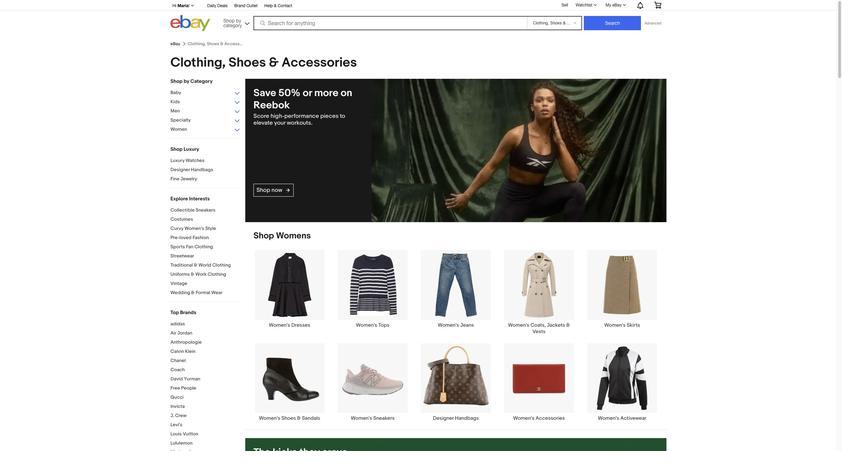 Task type: locate. For each thing, give the bounding box(es) containing it.
women's inside women's activewear link
[[598, 416, 619, 422]]

watchlist
[[576, 3, 592, 7]]

women's accessories link
[[497, 344, 581, 422]]

by for category
[[236, 18, 241, 23]]

brand
[[234, 3, 245, 8]]

by left category
[[184, 78, 189, 85]]

shop by category banner
[[169, 0, 666, 33]]

workouts.
[[287, 120, 313, 127]]

adidas air jordan anthropologie calvin klein chanel coach david yurman free people gucci invicta j. crew levi's louis vuitton lululemon
[[170, 322, 202, 447]]

women's for women's activewear
[[598, 416, 619, 422]]

1 horizontal spatial designer handbags link
[[414, 344, 497, 422]]

1 vertical spatial designer handbags link
[[414, 344, 497, 422]]

louis vuitton link
[[170, 432, 240, 438]]

luxury down shop luxury
[[170, 158, 185, 164]]

kids button
[[170, 99, 240, 105]]

women's inside women's tops link
[[356, 322, 377, 329]]

shop now link
[[253, 184, 294, 197]]

adidas
[[170, 322, 185, 327]]

& right jackets
[[566, 322, 570, 329]]

by for category
[[184, 78, 189, 85]]

None submit
[[584, 16, 641, 30]]

0 horizontal spatial designer handbags link
[[170, 167, 240, 174]]

0 horizontal spatial shoes
[[229, 55, 266, 71]]

ebay up clothing,
[[170, 41, 180, 47]]

0 horizontal spatial handbags
[[191, 167, 213, 173]]

1 horizontal spatial sneakers
[[373, 416, 395, 422]]

my
[[606, 3, 611, 7]]

by down brand
[[236, 18, 241, 23]]

free people link
[[170, 386, 240, 392]]

shop left womens on the bottom of page
[[253, 231, 274, 242]]

baby
[[170, 90, 181, 96]]

fan
[[186, 244, 193, 250]]

formal
[[196, 290, 210, 296]]

brands
[[180, 310, 196, 316]]

1 horizontal spatial ebay
[[612, 3, 622, 7]]

& inside women's coats, jackets & vests
[[566, 322, 570, 329]]

1 vertical spatial handbags
[[455, 416, 479, 422]]

jordan
[[177, 331, 192, 336]]

wedding
[[170, 290, 190, 296]]

costumes link
[[170, 217, 240, 223]]

traditional
[[170, 263, 193, 268]]

designer inside list
[[433, 416, 454, 422]]

specialty button
[[170, 117, 240, 124]]

coats,
[[530, 322, 546, 329]]

category
[[190, 78, 213, 85]]

0 vertical spatial designer
[[170, 167, 190, 173]]

score
[[253, 113, 269, 120]]

shoes inside save 50% or more on reebok main content
[[281, 416, 296, 422]]

women's tops
[[356, 322, 390, 329]]

1 horizontal spatial designer
[[433, 416, 454, 422]]

0 horizontal spatial accessories
[[282, 55, 357, 71]]

shop down women
[[170, 146, 182, 153]]

luxury inside luxury watches designer handbags fine jewelry
[[170, 158, 185, 164]]

0 vertical spatial accessories
[[282, 55, 357, 71]]

by inside the shop by category
[[236, 18, 241, 23]]

shop down deals
[[223, 18, 235, 23]]

shoes for women's
[[281, 416, 296, 422]]

1 vertical spatial accessories
[[536, 416, 565, 422]]

lululemon
[[170, 441, 193, 447]]

women's activewear
[[598, 416, 646, 422]]

clothing right world
[[212, 263, 231, 268]]

shop up baby
[[170, 78, 182, 85]]

brand outlet link
[[234, 2, 258, 10]]

shoes
[[229, 55, 266, 71], [281, 416, 296, 422]]

clothing down 'pre-loved fashion' link
[[194, 244, 213, 250]]

women's
[[184, 226, 204, 232], [269, 322, 290, 329], [356, 322, 377, 329], [438, 322, 459, 329], [508, 322, 529, 329], [604, 322, 626, 329], [259, 416, 280, 422], [351, 416, 372, 422], [513, 416, 534, 422], [598, 416, 619, 422]]

0 horizontal spatial ebay
[[170, 41, 180, 47]]

women's inside women's coats, jackets & vests
[[508, 322, 529, 329]]

0 horizontal spatial designer
[[170, 167, 190, 173]]

women's for women's skirts
[[604, 322, 626, 329]]

advanced link
[[641, 16, 665, 30]]

women's activewear link
[[581, 344, 664, 422]]

women's inside women's shoes & sandals link
[[259, 416, 280, 422]]

my ebay link
[[602, 1, 629, 9]]

invicta
[[170, 404, 185, 410]]

& left work
[[191, 272, 194, 278]]

jewelry
[[180, 176, 197, 182]]

women's for women's dresses
[[269, 322, 290, 329]]

0 horizontal spatial by
[[184, 78, 189, 85]]

dresses
[[291, 322, 310, 329]]

0 vertical spatial by
[[236, 18, 241, 23]]

ebay right my
[[612, 3, 622, 7]]

handbags inside "designer handbags" link
[[455, 416, 479, 422]]

shop inside 'link'
[[257, 187, 270, 194]]

women's for women's coats, jackets & vests
[[508, 322, 529, 329]]

help & contact
[[264, 3, 292, 8]]

elevate
[[253, 120, 273, 127]]

watchlist link
[[572, 1, 600, 9]]

0 vertical spatial designer handbags link
[[170, 167, 240, 174]]

0 vertical spatial luxury
[[184, 146, 199, 153]]

skirts
[[627, 322, 640, 329]]

1 vertical spatial sneakers
[[373, 416, 395, 422]]

collectible
[[170, 208, 195, 213]]

brand outlet
[[234, 3, 258, 8]]

women's inside women's jeans link
[[438, 322, 459, 329]]

account navigation
[[169, 0, 666, 11]]

women's coats, jackets & vests
[[508, 322, 570, 335]]

sneakers inside list
[[373, 416, 395, 422]]

more
[[314, 87, 338, 99]]

hi maria !
[[172, 3, 190, 8]]

& right "help"
[[274, 3, 277, 8]]

deals
[[217, 3, 228, 8]]

women's inside women's skirts link
[[604, 322, 626, 329]]

clothing down traditional & world clothing link
[[208, 272, 226, 278]]

save 50% or more on reebok image
[[372, 79, 666, 223]]

coach link
[[170, 367, 240, 374]]

0 vertical spatial sneakers
[[196, 208, 215, 213]]

activewear
[[620, 416, 646, 422]]

shop
[[223, 18, 235, 23], [170, 78, 182, 85], [170, 146, 182, 153], [257, 187, 270, 194], [253, 231, 274, 242]]

0 vertical spatial shoes
[[229, 55, 266, 71]]

explore interests
[[170, 196, 210, 202]]

1 horizontal spatial accessories
[[536, 416, 565, 422]]

women's inside women's accessories link
[[513, 416, 534, 422]]

1 vertical spatial luxury
[[170, 158, 185, 164]]

pieces
[[320, 113, 339, 120]]

shop left now
[[257, 187, 270, 194]]

women's sneakers
[[351, 416, 395, 422]]

reebok
[[253, 99, 290, 112]]

0 vertical spatial handbags
[[191, 167, 213, 173]]

specialty
[[170, 117, 191, 123]]

gucci link
[[170, 395, 240, 401]]

louis
[[170, 432, 182, 438]]

yurman
[[184, 377, 200, 382]]

accessories
[[282, 55, 357, 71], [536, 416, 565, 422]]

women's skirts link
[[581, 250, 664, 329]]

designer handbags link
[[170, 167, 240, 174], [414, 344, 497, 422]]

1 horizontal spatial shoes
[[281, 416, 296, 422]]

top
[[170, 310, 179, 316]]

1 horizontal spatial by
[[236, 18, 241, 23]]

1 horizontal spatial handbags
[[455, 416, 479, 422]]

list
[[245, 250, 666, 430]]

tops
[[378, 322, 390, 329]]

jackets
[[547, 322, 565, 329]]

men button
[[170, 108, 240, 115]]

0 vertical spatial ebay
[[612, 3, 622, 7]]

0 horizontal spatial sneakers
[[196, 208, 215, 213]]

collectible sneakers link
[[170, 208, 240, 214]]

sneakers for collectible
[[196, 208, 215, 213]]

sell
[[562, 3, 568, 7]]

sneakers
[[196, 208, 215, 213], [373, 416, 395, 422]]

1 vertical spatial shoes
[[281, 416, 296, 422]]

1 vertical spatial by
[[184, 78, 189, 85]]

women's inside collectible sneakers costumes curvy women's style pre-loved fashion sports fan clothing streetwear traditional & world clothing uniforms & work clothing vintage wedding & formal wear
[[184, 226, 204, 232]]

shop inside the shop by category
[[223, 18, 235, 23]]

luxury up watches at the top left of page
[[184, 146, 199, 153]]

contact
[[278, 3, 292, 8]]

daily deals
[[207, 3, 228, 8]]

luxury
[[184, 146, 199, 153], [170, 158, 185, 164]]

sneakers inside collectible sneakers costumes curvy women's style pre-loved fashion sports fan clothing streetwear traditional & world clothing uniforms & work clothing vintage wedding & formal wear
[[196, 208, 215, 213]]

women's inside women's sneakers link
[[351, 416, 372, 422]]

anthropologie
[[170, 340, 202, 346]]

shop for shop womens
[[253, 231, 274, 242]]

outlet
[[247, 3, 258, 8]]

designer
[[170, 167, 190, 173], [433, 416, 454, 422]]

clothing, shoes & accessories
[[170, 55, 357, 71]]

women's tops link
[[331, 250, 414, 329]]

traditional & world clothing link
[[170, 263, 240, 269]]

women's inside women's dresses link
[[269, 322, 290, 329]]

1 vertical spatial designer
[[433, 416, 454, 422]]



Task type: vqa. For each thing, say whether or not it's contained in the screenshot.
Skirts
yes



Task type: describe. For each thing, give the bounding box(es) containing it.
ebay inside account navigation
[[612, 3, 622, 7]]

sneakers for women's
[[373, 416, 395, 422]]

curvy women's style link
[[170, 226, 240, 232]]

women's for women's sneakers
[[351, 416, 372, 422]]

levi's
[[170, 423, 182, 428]]

j. crew link
[[170, 413, 240, 420]]

adidas link
[[170, 322, 240, 328]]

shop by category button
[[220, 15, 251, 30]]

high-
[[271, 113, 284, 120]]

designer handbags
[[433, 416, 479, 422]]

interests
[[189, 196, 210, 202]]

daily
[[207, 3, 216, 8]]

women's jeans link
[[414, 250, 497, 329]]

none submit inside shop by category banner
[[584, 16, 641, 30]]

women button
[[170, 127, 240, 133]]

& up save
[[269, 55, 279, 71]]

fine jewelry link
[[170, 176, 240, 183]]

performance
[[284, 113, 319, 120]]

work
[[195, 272, 207, 278]]

shop for shop luxury
[[170, 146, 182, 153]]

save 50% or more on reebok main content
[[245, 79, 666, 452]]

accessories inside list
[[536, 416, 565, 422]]

save
[[253, 87, 276, 99]]

the kicks they crave image
[[372, 439, 666, 452]]

men
[[170, 108, 180, 114]]

pre-loved fashion link
[[170, 235, 240, 242]]

women's jeans
[[438, 322, 474, 329]]

womens
[[276, 231, 311, 242]]

shoes for clothing,
[[229, 55, 266, 71]]

klein
[[185, 349, 196, 355]]

maria
[[177, 3, 189, 8]]

women's shoes & sandals link
[[248, 344, 331, 422]]

sandals
[[302, 416, 320, 422]]

j.
[[170, 413, 174, 419]]

2 vertical spatial clothing
[[208, 272, 226, 278]]

your
[[274, 120, 286, 127]]

women's for women's accessories
[[513, 416, 534, 422]]

lululemon link
[[170, 441, 240, 447]]

daily deals link
[[207, 2, 228, 10]]

women's for women's tops
[[356, 322, 377, 329]]

women's for women's shoes & sandals
[[259, 416, 280, 422]]

chanel
[[170, 358, 186, 364]]

shop for shop by category
[[170, 78, 182, 85]]

air
[[170, 331, 176, 336]]

ebay link
[[170, 41, 180, 47]]

streetwear
[[170, 253, 194, 259]]

vintage
[[170, 281, 187, 287]]

uniforms & work clothing link
[[170, 272, 240, 278]]

women's coats, jackets & vests link
[[497, 250, 581, 335]]

curvy
[[170, 226, 183, 232]]

advanced
[[645, 21, 661, 25]]

jeans
[[460, 322, 474, 329]]

1 vertical spatial ebay
[[170, 41, 180, 47]]

david
[[170, 377, 183, 382]]

now
[[272, 187, 282, 194]]

free
[[170, 386, 180, 392]]

women
[[170, 127, 187, 132]]

shop for shop now
[[257, 187, 270, 194]]

world
[[198, 263, 211, 268]]

sell link
[[558, 3, 571, 7]]

levi's link
[[170, 423, 240, 429]]

designer inside luxury watches designer handbags fine jewelry
[[170, 167, 190, 173]]

& left world
[[194, 263, 197, 268]]

wedding & formal wear link
[[170, 290, 240, 297]]

shop for shop by category
[[223, 18, 235, 23]]

save 50% or more on reebok score high-performance pieces to elevate your workouts.
[[253, 87, 352, 127]]

fine
[[170, 176, 179, 182]]

collectible sneakers costumes curvy women's style pre-loved fashion sports fan clothing streetwear traditional & world clothing uniforms & work clothing vintage wedding & formal wear
[[170, 208, 231, 296]]

crew
[[175, 413, 187, 419]]

pre-
[[170, 235, 180, 241]]

your shopping cart image
[[654, 2, 662, 9]]

vintage link
[[170, 281, 240, 287]]

chanel link
[[170, 358, 240, 365]]

& inside account navigation
[[274, 3, 277, 8]]

shop by category
[[223, 18, 242, 28]]

sports
[[170, 244, 185, 250]]

my ebay
[[606, 3, 622, 7]]

sports fan clothing link
[[170, 244, 240, 251]]

shop luxury
[[170, 146, 199, 153]]

0 vertical spatial clothing
[[194, 244, 213, 250]]

explore
[[170, 196, 188, 202]]

1 vertical spatial clothing
[[212, 263, 231, 268]]

calvin
[[170, 349, 184, 355]]

women's for women's jeans
[[438, 322, 459, 329]]

handbags inside luxury watches designer handbags fine jewelry
[[191, 167, 213, 173]]

category
[[223, 23, 242, 28]]

wear
[[211, 290, 223, 296]]

help & contact link
[[264, 2, 292, 10]]

costumes
[[170, 217, 193, 223]]

shop now
[[257, 187, 282, 194]]

list containing women's dresses
[[245, 250, 666, 430]]

& left sandals
[[297, 416, 301, 422]]

vuitton
[[183, 432, 198, 438]]

& left formal in the left bottom of the page
[[191, 290, 195, 296]]

women's dresses
[[269, 322, 310, 329]]

baby kids men specialty women
[[170, 90, 191, 132]]

invicta link
[[170, 404, 240, 411]]

air jordan link
[[170, 331, 240, 337]]

Search for anything text field
[[254, 17, 526, 30]]

style
[[205, 226, 216, 232]]



